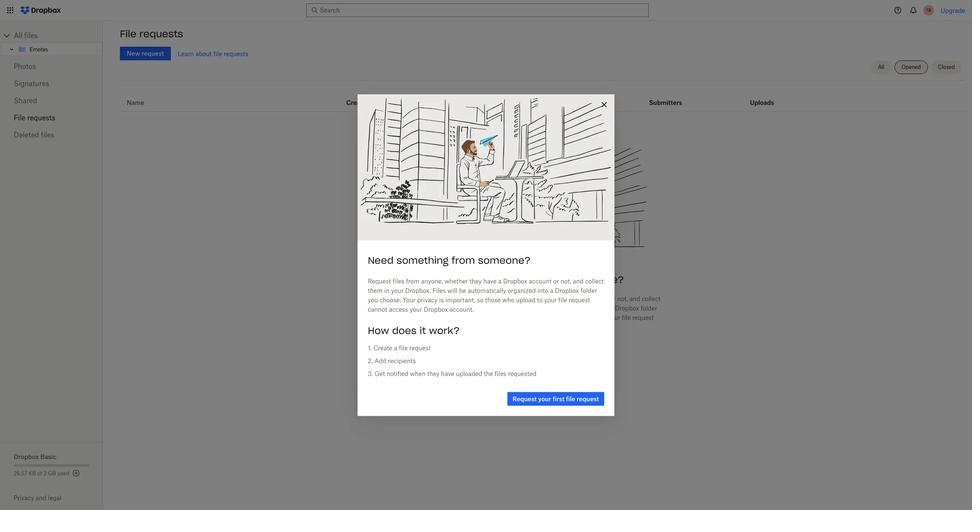 Task type: locate. For each thing, give the bounding box(es) containing it.
account
[[529, 277, 552, 284], [586, 295, 608, 302]]

1 vertical spatial have
[[540, 295, 553, 302]]

of
[[37, 470, 42, 477]]

1 vertical spatial in
[[444, 305, 450, 312]]

1 horizontal spatial collect
[[642, 295, 661, 302]]

in up work?
[[444, 305, 450, 312]]

1 horizontal spatial privacy
[[481, 314, 501, 321]]

1 horizontal spatial access
[[511, 323, 530, 331]]

2 vertical spatial and
[[36, 494, 46, 502]]

requests
[[139, 28, 183, 40], [224, 50, 248, 57], [27, 114, 55, 122]]

0 horizontal spatial organized
[[508, 287, 536, 294]]

all inside "tree"
[[14, 31, 22, 40]]

not,
[[561, 277, 571, 284], [617, 295, 628, 302]]

2
[[44, 470, 47, 477]]

file requests
[[120, 28, 183, 40], [14, 114, 55, 122]]

your
[[391, 287, 404, 294], [544, 296, 557, 303], [451, 305, 464, 312], [410, 305, 422, 313], [608, 314, 620, 321], [531, 323, 544, 331], [538, 395, 551, 402]]

0 vertical spatial in
[[384, 287, 390, 294]]

1 vertical spatial or
[[610, 295, 616, 302]]

account.
[[450, 305, 474, 313], [571, 323, 596, 331]]

0 horizontal spatial requests
[[27, 114, 55, 122]]

all button
[[871, 60, 892, 74]]

1 vertical spatial is
[[503, 314, 508, 321]]

0 vertical spatial access
[[389, 305, 408, 313]]

notified
[[387, 370, 408, 377]]

1 horizontal spatial all
[[878, 64, 885, 70]]

0 horizontal spatial choose.
[[380, 296, 401, 303]]

0 horizontal spatial something
[[397, 254, 449, 266]]

0 horizontal spatial someone?
[[478, 254, 531, 266]]

1 horizontal spatial someone?
[[571, 274, 624, 286]]

access
[[389, 305, 408, 313], [511, 323, 530, 331]]

all left opened
[[878, 64, 885, 70]]

1 vertical spatial files
[[493, 305, 506, 312]]

cannot
[[368, 305, 387, 313], [490, 323, 509, 331]]

0 vertical spatial them
[[368, 287, 383, 294]]

0 vertical spatial or
[[553, 277, 559, 284]]

0 horizontal spatial upload
[[516, 296, 536, 303]]

them up how
[[368, 287, 383, 294]]

1 horizontal spatial or
[[610, 295, 616, 302]]

1 column header from the left
[[649, 87, 684, 108]]

is
[[439, 296, 444, 303], [503, 314, 508, 321]]

who
[[502, 296, 514, 303], [566, 314, 578, 321]]

0 vertical spatial dropbox.
[[405, 287, 431, 294]]

request
[[368, 277, 391, 284], [425, 295, 448, 302], [513, 395, 537, 402]]

2 horizontal spatial and
[[630, 295, 640, 302]]

1 vertical spatial important,
[[509, 314, 539, 321]]

request
[[569, 296, 590, 303], [632, 314, 654, 321], [409, 344, 431, 351], [577, 395, 599, 402]]

be inside dialog
[[459, 287, 466, 294]]

requested
[[508, 370, 537, 377]]

1 vertical spatial folder
[[641, 305, 657, 312]]

all up the photos
[[14, 31, 22, 40]]

0 vertical spatial collect
[[585, 277, 604, 284]]

0 horizontal spatial whether
[[445, 277, 468, 284]]

1 vertical spatial file requests
[[14, 114, 55, 122]]

will
[[448, 287, 458, 294], [508, 305, 518, 312]]

choose.
[[380, 296, 401, 303], [443, 314, 465, 321]]

upload
[[516, 296, 536, 303], [580, 314, 599, 321]]

0 vertical spatial be
[[459, 287, 466, 294]]

and
[[573, 277, 584, 284], [630, 295, 640, 302], [36, 494, 46, 502]]

1 horizontal spatial you
[[432, 314, 442, 321]]

important,
[[446, 296, 476, 303], [509, 314, 539, 321]]

0 horizontal spatial file requests
[[14, 114, 55, 122]]

dropbox. inside dialog
[[405, 287, 431, 294]]

have
[[483, 277, 497, 284], [540, 295, 553, 302], [441, 370, 454, 377]]

you up work?
[[432, 314, 442, 321]]

privacy
[[14, 494, 34, 502]]

2 vertical spatial requests
[[27, 114, 55, 122]]

0 vertical spatial anyone,
[[421, 277, 443, 284]]

0 vertical spatial into
[[538, 287, 549, 294]]

file
[[120, 28, 136, 40], [14, 114, 25, 122]]

column header
[[649, 87, 684, 108], [750, 87, 784, 108]]

upload inside dialog
[[516, 296, 536, 303]]

1 horizontal spatial have
[[483, 277, 497, 284]]

account. inside dialog
[[450, 305, 474, 313]]

0 vertical spatial choose.
[[380, 296, 401, 303]]

1 horizontal spatial requests
[[139, 28, 183, 40]]

0 vertical spatial have
[[483, 277, 497, 284]]

basic
[[40, 453, 56, 460]]

anyone,
[[421, 277, 443, 284], [478, 295, 500, 302]]

a
[[498, 277, 502, 284], [550, 287, 553, 294], [555, 295, 558, 302], [610, 305, 614, 312], [394, 344, 397, 351]]

28.57
[[14, 470, 27, 477]]

1 horizontal spatial into
[[598, 305, 609, 312]]

1 horizontal spatial your
[[466, 314, 479, 321]]

in
[[384, 287, 390, 294], [444, 305, 450, 312]]

uploaded
[[456, 370, 482, 377]]

0 horizontal spatial or
[[553, 277, 559, 284]]

about
[[196, 50, 212, 57]]

0 vertical spatial and
[[573, 277, 584, 284]]

you
[[368, 296, 378, 303], [432, 314, 442, 321]]

0 horizontal spatial file
[[14, 114, 25, 122]]

0 horizontal spatial cannot
[[368, 305, 387, 313]]

dropbox
[[503, 277, 527, 284], [555, 287, 579, 294], [560, 295, 584, 302], [615, 305, 639, 312], [424, 305, 448, 313], [546, 323, 570, 331], [14, 453, 39, 460]]

privacy and legal link
[[14, 494, 103, 502]]

them inside dialog
[[368, 287, 383, 294]]

0 vertical spatial automatically
[[468, 287, 506, 294]]

1 horizontal spatial files
[[493, 305, 506, 312]]

0 vertical spatial to
[[537, 296, 543, 303]]

1 vertical spatial be
[[519, 305, 526, 312]]

0 horizontal spatial column header
[[649, 87, 684, 108]]

be
[[459, 287, 466, 294], [519, 305, 526, 312]]

0 vertical spatial file
[[120, 28, 136, 40]]

1 vertical spatial access
[[511, 323, 530, 331]]

file inside request your first file request button
[[566, 395, 575, 402]]

0 vertical spatial upload
[[516, 296, 536, 303]]

0 horizontal spatial all
[[14, 31, 22, 40]]

requests right the about
[[224, 50, 248, 57]]

dropbox.
[[405, 287, 431, 294], [465, 305, 491, 312]]

1 vertical spatial dropbox.
[[465, 305, 491, 312]]

someone?
[[478, 254, 531, 266], [571, 274, 624, 286]]

signatures
[[14, 79, 49, 88]]

2. add recipients
[[368, 357, 416, 364]]

need something from someone?
[[368, 254, 531, 266], [461, 274, 624, 286]]

0 horizontal spatial they
[[427, 370, 439, 377]]

row
[[120, 84, 965, 112]]

folder
[[581, 287, 597, 294], [641, 305, 657, 312]]

or
[[553, 277, 559, 284], [610, 295, 616, 302]]

request files from anyone, whether they have a dropbox account or not, and collect them in your dropbox. files will be automatically organized into a dropbox folder you choose. your privacy is important, so those who upload to your file request cannot access your dropbox account.
[[368, 277, 604, 313], [425, 295, 661, 331]]

all inside button
[[878, 64, 885, 70]]

file requests up the deleted files
[[14, 114, 55, 122]]

so
[[477, 296, 484, 303], [541, 314, 547, 321]]

0 horizontal spatial need
[[368, 254, 394, 266]]

1 vertical spatial something
[[490, 274, 542, 286]]

does
[[392, 324, 417, 336]]

file requests up learn
[[120, 28, 183, 40]]

0 vertical spatial need
[[368, 254, 394, 266]]

requests up the deleted files
[[27, 114, 55, 122]]

3. get notified when they have uploaded the files requested
[[368, 370, 537, 377]]

0 horizontal spatial is
[[439, 296, 444, 303]]

upgrade
[[941, 7, 965, 14]]

1 horizontal spatial they
[[470, 277, 482, 284]]

automatically
[[468, 287, 506, 294], [528, 305, 566, 312]]

in up how
[[384, 287, 390, 294]]

get
[[375, 370, 385, 377]]

into
[[538, 287, 549, 294], [598, 305, 609, 312]]

dropbox basic
[[14, 453, 56, 460]]

0 horizontal spatial not,
[[561, 277, 571, 284]]

0 horizontal spatial account.
[[450, 305, 474, 313]]

2 vertical spatial request
[[513, 395, 537, 402]]

they
[[470, 277, 482, 284], [526, 295, 539, 302], [427, 370, 439, 377]]

0 horizontal spatial important,
[[446, 296, 476, 303]]

collect
[[585, 277, 604, 284], [642, 295, 661, 302]]

2 horizontal spatial request
[[513, 395, 537, 402]]

0 vertical spatial whether
[[445, 277, 468, 284]]

files
[[433, 287, 446, 294], [493, 305, 506, 312]]

them
[[368, 287, 383, 294], [428, 305, 443, 312]]

0 vertical spatial requests
[[139, 28, 183, 40]]

0 vertical spatial cannot
[[368, 305, 387, 313]]

you up how
[[368, 296, 378, 303]]

choose. up how
[[380, 296, 401, 303]]

dialog
[[358, 94, 615, 416]]

file
[[214, 50, 222, 57], [559, 296, 567, 303], [622, 314, 631, 321], [399, 344, 408, 351], [566, 395, 575, 402]]

1 vertical spatial so
[[541, 314, 547, 321]]

something
[[397, 254, 449, 266], [490, 274, 542, 286]]

choose. up work?
[[443, 314, 465, 321]]

1 horizontal spatial is
[[503, 314, 508, 321]]

1 vertical spatial will
[[508, 305, 518, 312]]

0 vertical spatial so
[[477, 296, 484, 303]]

organized
[[508, 287, 536, 294], [568, 305, 596, 312]]

all
[[14, 31, 22, 40], [878, 64, 885, 70]]

1 vertical spatial anyone,
[[478, 295, 500, 302]]

your
[[403, 296, 416, 303], [466, 314, 479, 321]]

1 horizontal spatial whether
[[501, 295, 525, 302]]

1 vertical spatial cannot
[[490, 323, 509, 331]]

those
[[485, 296, 501, 303], [549, 314, 564, 321]]

requests up learn
[[139, 28, 183, 40]]

to
[[537, 296, 543, 303], [601, 314, 606, 321]]

all files
[[14, 31, 38, 40]]

from
[[452, 254, 475, 266], [545, 274, 568, 286], [406, 277, 420, 284], [463, 295, 476, 302]]

1 vertical spatial account
[[586, 295, 608, 302]]

1 vertical spatial need
[[461, 274, 487, 286]]

0 horizontal spatial have
[[441, 370, 454, 377]]

0 horizontal spatial those
[[485, 296, 501, 303]]

0 horizontal spatial privacy
[[417, 296, 438, 303]]

1 vertical spatial into
[[598, 305, 609, 312]]

privacy
[[417, 296, 438, 303], [481, 314, 501, 321]]

them up work?
[[428, 305, 443, 312]]

1 horizontal spatial so
[[541, 314, 547, 321]]

photos link
[[14, 58, 89, 75]]



Task type: vqa. For each thing, say whether or not it's contained in the screenshot.
topmost account.
yes



Task type: describe. For each thing, give the bounding box(es) containing it.
dropbox logo - go to the homepage image
[[17, 3, 64, 17]]

1 vertical spatial need something from someone?
[[461, 274, 624, 286]]

1 horizontal spatial automatically
[[528, 305, 566, 312]]

legal
[[48, 494, 62, 502]]

request your first file request
[[513, 395, 599, 402]]

learn about file requests link
[[178, 50, 248, 57]]

deleted files link
[[14, 126, 89, 143]]

0 horizontal spatial into
[[538, 287, 549, 294]]

1 vertical spatial and
[[630, 295, 640, 302]]

all files link
[[14, 29, 103, 42]]

1 horizontal spatial in
[[444, 305, 450, 312]]

row containing name
[[120, 84, 965, 112]]

1 vertical spatial someone?
[[571, 274, 624, 286]]

all files tree
[[1, 29, 103, 56]]

organized inside dialog
[[508, 287, 536, 294]]

whether inside dialog
[[445, 277, 468, 284]]

1 vertical spatial privacy
[[481, 314, 501, 321]]

1 horizontal spatial anyone,
[[478, 295, 500, 302]]

0 vertical spatial those
[[485, 296, 501, 303]]

1 horizontal spatial account
[[586, 295, 608, 302]]

create
[[373, 344, 392, 351]]

1 horizontal spatial account.
[[571, 323, 596, 331]]

1 horizontal spatial folder
[[641, 305, 657, 312]]

28.57 kb of 2 gb used
[[14, 470, 69, 477]]

the
[[484, 370, 493, 377]]

0 horizontal spatial to
[[537, 296, 543, 303]]

2 horizontal spatial have
[[540, 295, 553, 302]]

request your first file request button
[[508, 392, 604, 406]]

1 vertical spatial who
[[566, 314, 578, 321]]

work?
[[429, 324, 460, 336]]

2 horizontal spatial requests
[[224, 50, 248, 57]]

need inside dialog
[[368, 254, 394, 266]]

pro trial element
[[528, 98, 542, 108]]

0 horizontal spatial automatically
[[468, 287, 506, 294]]

1 horizontal spatial important,
[[509, 314, 539, 321]]

created
[[346, 99, 370, 106]]

1 vertical spatial not,
[[617, 295, 628, 302]]

1 horizontal spatial something
[[490, 274, 542, 286]]

global header element
[[0, 0, 972, 21]]

files inside deleted files link
[[41, 131, 54, 139]]

0 vertical spatial they
[[470, 277, 482, 284]]

1 horizontal spatial need
[[461, 274, 487, 286]]

2 column header from the left
[[750, 87, 784, 108]]

first
[[553, 395, 565, 402]]

your inside button
[[538, 395, 551, 402]]

shared
[[14, 96, 37, 105]]

someone? inside dialog
[[478, 254, 531, 266]]

files inside all files link
[[24, 31, 38, 40]]

1. create a file request
[[368, 344, 431, 351]]

1.
[[368, 344, 372, 351]]

1 vertical spatial your
[[466, 314, 479, 321]]

file requests link
[[14, 109, 89, 126]]

2 vertical spatial have
[[441, 370, 454, 377]]

1 vertical spatial collect
[[642, 295, 661, 302]]

request inside button
[[513, 395, 537, 402]]

0 vertical spatial file requests
[[120, 28, 183, 40]]

1 horizontal spatial file
[[120, 28, 136, 40]]

deleted files
[[14, 131, 54, 139]]

signatures link
[[14, 75, 89, 92]]

1 vertical spatial you
[[432, 314, 442, 321]]

used
[[57, 470, 69, 477]]

0 horizontal spatial you
[[368, 296, 378, 303]]

learn
[[178, 50, 194, 57]]

access inside dialog
[[389, 305, 408, 313]]

when
[[410, 370, 426, 377]]

shared link
[[14, 92, 89, 109]]

0 horizontal spatial collect
[[585, 277, 604, 284]]

1 horizontal spatial dropbox.
[[465, 305, 491, 312]]

closed button
[[931, 60, 962, 74]]

1 horizontal spatial them
[[428, 305, 443, 312]]

it
[[420, 324, 426, 336]]

privacy and legal
[[14, 494, 62, 502]]

2.
[[368, 357, 373, 364]]

1 horizontal spatial choose.
[[443, 314, 465, 321]]

name
[[127, 99, 144, 106]]

opened
[[902, 64, 921, 70]]

1 vertical spatial organized
[[568, 305, 596, 312]]

dialog containing need something from someone?
[[358, 94, 615, 416]]

account inside dialog
[[529, 277, 552, 284]]

important, inside dialog
[[446, 296, 476, 303]]

how
[[368, 324, 389, 336]]

0 horizontal spatial and
[[36, 494, 46, 502]]

0 vertical spatial your
[[403, 296, 416, 303]]

emotes
[[30, 46, 48, 52]]

how does it work?
[[368, 324, 460, 336]]

0 horizontal spatial will
[[448, 287, 458, 294]]

request inside button
[[577, 395, 599, 402]]

0 vertical spatial request
[[368, 277, 391, 284]]

0 horizontal spatial who
[[502, 296, 514, 303]]

emotes link
[[18, 44, 95, 54]]

kb
[[29, 470, 36, 477]]

get more space image
[[71, 468, 81, 478]]

created button
[[346, 98, 370, 108]]

closed
[[938, 64, 955, 70]]

0 horizontal spatial files
[[433, 287, 446, 294]]

1 horizontal spatial be
[[519, 305, 526, 312]]

0 vertical spatial is
[[439, 296, 444, 303]]

gb
[[48, 470, 56, 477]]

0 horizontal spatial so
[[477, 296, 484, 303]]

0 vertical spatial something
[[397, 254, 449, 266]]

recipients
[[388, 357, 416, 364]]

1 vertical spatial request
[[425, 295, 448, 302]]

opened button
[[895, 60, 928, 74]]

need something from someone? inside dialog
[[368, 254, 531, 266]]

1 horizontal spatial those
[[549, 314, 564, 321]]

1 vertical spatial whether
[[501, 295, 525, 302]]

2 horizontal spatial they
[[526, 295, 539, 302]]

deleted
[[14, 131, 39, 139]]

upgrade link
[[941, 7, 965, 14]]

1 vertical spatial file
[[14, 114, 25, 122]]

0 vertical spatial folder
[[581, 287, 597, 294]]

learn about file requests
[[178, 50, 248, 57]]

1 vertical spatial to
[[601, 314, 606, 321]]

add
[[375, 357, 386, 364]]

photos
[[14, 62, 36, 71]]

3.
[[368, 370, 373, 377]]

all for all files
[[14, 31, 22, 40]]

1 horizontal spatial upload
[[580, 314, 599, 321]]

all for all
[[878, 64, 885, 70]]



